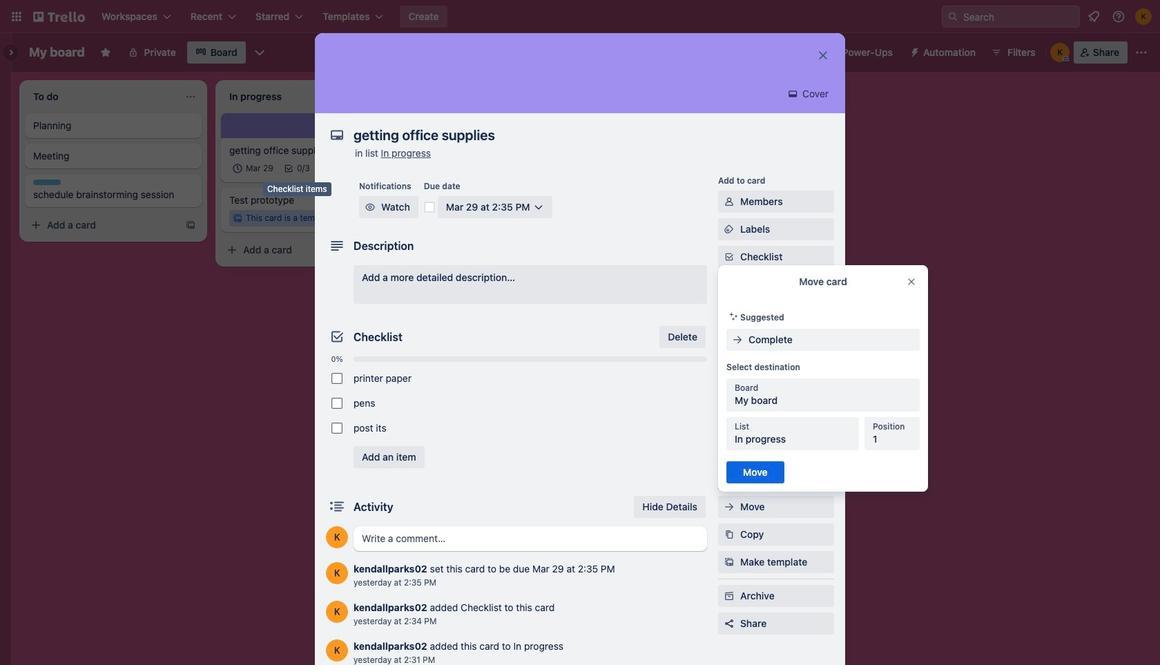 Task type: describe. For each thing, give the bounding box(es) containing it.
create from template… image
[[381, 244, 392, 256]]

Board name text field
[[22, 41, 92, 64]]

1 vertical spatial kendallparks02 (kendallparks02) image
[[326, 526, 348, 548]]

primary element
[[0, 0, 1160, 33]]

star or unstar board image
[[100, 47, 111, 58]]

search image
[[948, 11, 959, 22]]

Search field
[[959, 6, 1079, 27]]

0 notifications image
[[1086, 8, 1102, 25]]



Task type: locate. For each thing, give the bounding box(es) containing it.
1 horizontal spatial create from template… image
[[577, 119, 588, 130]]

kendallparks02 (kendallparks02) image
[[1135, 8, 1152, 25], [326, 526, 348, 548]]

None text field
[[347, 123, 803, 148]]

Write a comment text field
[[354, 526, 707, 551]]

tooltip
[[263, 182, 331, 196]]

1 vertical spatial create from template… image
[[185, 220, 196, 231]]

customize views image
[[253, 46, 266, 59]]

back to home image
[[33, 6, 85, 28]]

0 vertical spatial kendallparks02 (kendallparks02) image
[[1135, 8, 1152, 25]]

None checkbox
[[332, 423, 343, 434]]

0 vertical spatial create from template… image
[[577, 119, 588, 130]]

None submit
[[727, 461, 784, 483]]

open information menu image
[[1112, 10, 1126, 23]]

kendallparks02 (kendallparks02) image
[[1050, 43, 1070, 62], [326, 562, 348, 584], [326, 601, 348, 623], [326, 640, 348, 662]]

sm image
[[727, 309, 740, 323], [722, 500, 736, 514], [722, 555, 736, 569], [722, 589, 736, 603]]

color: sky, title: "design" element
[[33, 180, 61, 185]]

0 horizontal spatial create from template… image
[[185, 220, 196, 231]]

0 horizontal spatial kendallparks02 (kendallparks02) image
[[326, 526, 348, 548]]

Mark due date as complete checkbox
[[424, 202, 435, 213]]

None checkbox
[[229, 160, 278, 177], [332, 373, 343, 384], [332, 398, 343, 409], [229, 160, 278, 177], [332, 373, 343, 384], [332, 398, 343, 409]]

show menu image
[[1135, 46, 1149, 59]]

kendallparks02 (kendallparks02) image inside primary element
[[1135, 8, 1152, 25]]

create from template… image
[[577, 119, 588, 130], [185, 220, 196, 231]]

sm image
[[904, 41, 923, 61], [786, 87, 800, 101], [722, 195, 736, 209], [363, 200, 377, 214], [722, 222, 736, 236], [731, 333, 745, 347], [722, 528, 736, 541]]

1 horizontal spatial kendallparks02 (kendallparks02) image
[[1135, 8, 1152, 25]]

group
[[326, 366, 707, 441]]



Task type: vqa. For each thing, say whether or not it's contained in the screenshot.
text box
yes



